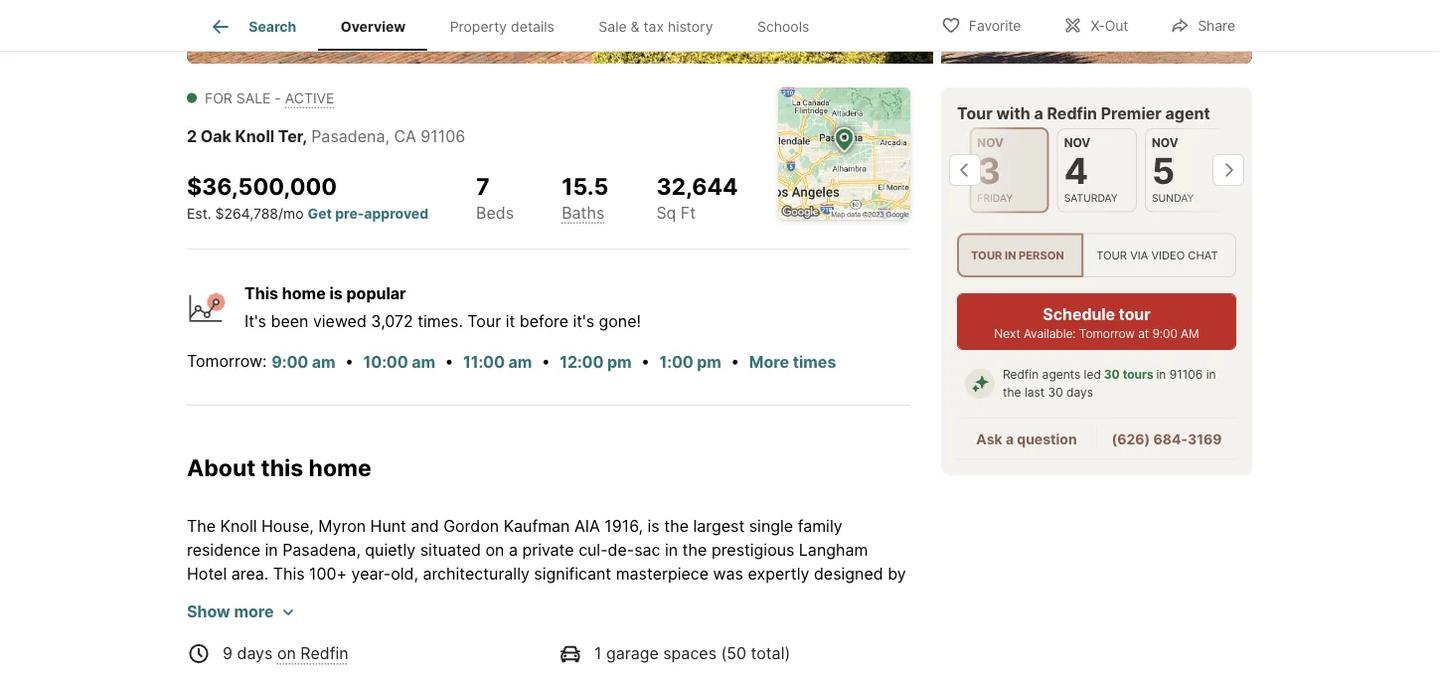 Task type: describe. For each thing, give the bounding box(es) containing it.
$36,500,000
[[187, 172, 337, 200]]

1 vertical spatial days
[[237, 644, 273, 663]]

architectural
[[628, 612, 723, 631]]

wood
[[257, 660, 299, 679]]

view
[[292, 19, 326, 36]]

0 vertical spatial and
[[411, 516, 439, 536]]

1 • from the left
[[345, 351, 354, 370]]

of
[[232, 588, 248, 607]]

property details tab
[[428, 3, 577, 51]]

2 • from the left
[[445, 351, 454, 370]]

overview
[[341, 18, 406, 35]]

sale & tax history
[[599, 18, 713, 35]]

sqft,
[[676, 588, 716, 607]]

3,072
[[371, 311, 413, 331]]

architects.
[[460, 588, 539, 607]]

tour with a redfin premier agent
[[957, 103, 1211, 123]]

days inside in the last 30 days
[[1067, 385, 1094, 400]]

about this home
[[187, 453, 372, 481]]

3
[[978, 149, 1001, 192]]

map entry image
[[778, 87, 911, 220]]

30 for days
[[1048, 385, 1063, 400]]

684-
[[1154, 431, 1188, 448]]

expertly
[[748, 564, 810, 583]]

this inside the knoll house, myron hunt and gordon kaufman aia 1916, is the largest single family residence in pasadena, quietly situated on a private cul-de-sac in the prestigious langham hotel area. this 100+ year-old, architecturally significant masterpiece was expertly designed by some of california's most renowned architects. spanning 32,000 sqft, this trophy estate has been proudly restored for over seven years to maintain its' architectural integrity, seamlessly blending modern luxury and old world charm, including original hand-carved moldings, book- matched wood paneling, 9 wood-burning fireplaces and original floors. custom black and
[[720, 588, 748, 607]]

this inside this home is popular it's been viewed 3,072 times. tour it before it's gone!
[[245, 283, 278, 303]]

5 • from the left
[[731, 351, 740, 370]]

3169
[[1188, 431, 1222, 448]]

tour for tour in person
[[971, 248, 1003, 262]]

is inside the knoll house, myron hunt and gordon kaufman aia 1916, is the largest single family residence in pasadena, quietly situated on a private cul-de-sac in the prestigious langham hotel area. this 100+ year-old, architecturally significant masterpiece was expertly designed by some of california's most renowned architects. spanning 32,000 sqft, this trophy estate has been proudly restored for over seven years to maintain its' architectural integrity, seamlessly blending modern luxury and old world charm, including original hand-carved moldings, book- matched wood paneling, 9 wood-burning fireplaces and original floors. custom black and
[[648, 516, 660, 536]]

architecturally
[[423, 564, 530, 583]]

for
[[358, 612, 379, 631]]

tomorrow
[[1079, 326, 1135, 341]]

at
[[1139, 326, 1149, 341]]

person
[[1019, 248, 1065, 262]]

book-
[[840, 636, 885, 655]]

restored
[[290, 612, 353, 631]]

9 inside the knoll house, myron hunt and gordon kaufman aia 1916, is the largest single family residence in pasadena, quietly situated on a private cul-de-sac in the prestigious langham hotel area. this 100+ year-old, architecturally significant masterpiece was expertly designed by some of california's most renowned architects. spanning 32,000 sqft, this trophy estate has been proudly restored for over seven years to maintain its' architectural integrity, seamlessly blending modern luxury and old world charm, including original hand-carved moldings, book- matched wood paneling, 9 wood-burning fireplaces and original floors. custom black and
[[376, 660, 386, 679]]

ask a question
[[977, 431, 1077, 448]]

ft
[[681, 203, 696, 222]]

ter
[[278, 126, 303, 146]]

times
[[793, 352, 837, 371]]

(626)
[[1112, 431, 1150, 448]]

is inside this home is popular it's been viewed 3,072 times. tour it before it's gone!
[[329, 283, 343, 303]]

floors.
[[670, 660, 717, 679]]

more
[[234, 602, 274, 621]]

including
[[531, 636, 599, 655]]

has
[[857, 588, 884, 607]]

out
[[1105, 17, 1129, 34]]

x-out button
[[1046, 4, 1146, 45]]

property details
[[450, 18, 555, 35]]

schedule tour next available: tomorrow at 9:00 am
[[995, 304, 1200, 341]]

with
[[997, 103, 1031, 123]]

2 vertical spatial the
[[683, 540, 707, 560]]

nov for 3
[[978, 136, 1004, 150]]

tour via video chat
[[1097, 248, 1218, 262]]

tour for tour via video chat
[[1097, 248, 1127, 262]]

32,644
[[657, 172, 738, 200]]

0 vertical spatial knoll
[[235, 126, 275, 146]]

1 , from the left
[[303, 126, 307, 146]]

kaufman
[[504, 516, 570, 536]]

house,
[[261, 516, 314, 536]]

tour inside this home is popular it's been viewed 3,072 times. tour it before it's gone!
[[468, 311, 501, 331]]

get
[[308, 205, 332, 221]]

tab list containing search
[[187, 0, 848, 51]]

redfin agents led 30 tours in 91106
[[1003, 368, 1203, 382]]

aia
[[575, 516, 600, 536]]

quietly
[[365, 540, 416, 560]]

7
[[476, 172, 490, 200]]

old
[[401, 636, 425, 655]]

1 vertical spatial and
[[369, 636, 397, 655]]

in right tours
[[1157, 368, 1167, 382]]

ask a question link
[[977, 431, 1077, 448]]

(626) 684-3169
[[1112, 431, 1222, 448]]

saturday
[[1064, 191, 1118, 204]]

years
[[469, 612, 510, 631]]

california's
[[252, 588, 335, 607]]

3 am from the left
[[509, 352, 532, 371]]

more
[[749, 352, 789, 371]]

active link
[[285, 89, 334, 106]]

sac
[[634, 540, 661, 560]]

some
[[187, 588, 228, 607]]

charm,
[[475, 636, 527, 655]]

world
[[429, 636, 471, 655]]

3 • from the left
[[542, 351, 550, 370]]

75
[[1153, 19, 1170, 36]]

in right the sac
[[665, 540, 678, 560]]

search link
[[209, 15, 296, 39]]

2 2 oak knoll ter, pasadena, ca 91106 image from the left
[[941, 0, 1253, 64]]

show more
[[187, 602, 274, 621]]

2 am from the left
[[412, 352, 435, 371]]

/mo
[[278, 205, 304, 221]]

over
[[383, 612, 416, 631]]

nov for 4
[[1064, 136, 1091, 150]]

2
[[187, 126, 197, 146]]

family
[[798, 516, 843, 536]]

15.5
[[562, 172, 609, 200]]

seven
[[420, 612, 465, 631]]

maintain
[[534, 612, 598, 631]]

next
[[995, 326, 1021, 341]]

baths
[[562, 203, 605, 222]]

this home is popular it's been viewed 3,072 times. tour it before it's gone!
[[245, 283, 641, 331]]

0 horizontal spatial this
[[261, 453, 303, 481]]

property
[[450, 18, 507, 35]]

1 vertical spatial the
[[664, 516, 689, 536]]

am
[[1181, 326, 1200, 341]]

x-out
[[1091, 17, 1129, 34]]

schools tab
[[735, 3, 832, 51]]

it's
[[573, 311, 595, 331]]

cul-
[[579, 540, 608, 560]]

next image
[[1213, 154, 1245, 186]]

9 days on redfin
[[223, 644, 349, 663]]

spanning
[[544, 588, 614, 607]]

1
[[595, 644, 602, 663]]

in the last 30 days
[[1003, 368, 1216, 400]]



Task type: locate. For each thing, give the bounding box(es) containing it.
in up 3169
[[1207, 368, 1216, 382]]

overview tab
[[319, 3, 428, 51]]

wood-
[[390, 660, 439, 679]]

0 horizontal spatial am
[[312, 352, 336, 371]]

to
[[515, 612, 530, 631]]

9 down show more
[[223, 644, 233, 663]]

black
[[785, 660, 825, 679]]

1 horizontal spatial 91106
[[1170, 368, 1203, 382]]

0 horizontal spatial pm
[[607, 352, 632, 371]]

tour left via
[[1097, 248, 1127, 262]]

been inside the knoll house, myron hunt and gordon kaufman aia 1916, is the largest single family residence in pasadena, quietly situated on a private cul-de-sac in the prestigious langham hotel area. this 100+ year-old, architecturally significant masterpiece was expertly designed by some of california's most renowned architects. spanning 32,000 sqft, this trophy estate has been proudly restored for over seven years to maintain its' architectural integrity, seamlessly blending modern luxury and old world charm, including original hand-carved moldings, book- matched wood paneling, 9 wood-burning fireplaces and original floors. custom black and
[[187, 612, 225, 631]]

2 oak knoll ter, pasadena, ca 91106 image
[[187, 0, 934, 64], [941, 0, 1253, 64]]

1 am from the left
[[312, 352, 336, 371]]

0 vertical spatial days
[[1067, 385, 1094, 400]]

2 , from the left
[[385, 126, 390, 146]]

1 vertical spatial 91106
[[1170, 368, 1203, 382]]

list box
[[957, 233, 1237, 278]]

am right 10:00
[[412, 352, 435, 371]]

days down "led"
[[1067, 385, 1094, 400]]

1 horizontal spatial been
[[271, 311, 309, 331]]

pasadena,
[[283, 540, 361, 560]]

hunt
[[370, 516, 406, 536]]

agents
[[1043, 368, 1081, 382]]

nov 5 sunday
[[1152, 136, 1194, 204]]

gordon
[[444, 516, 499, 536]]

11:00
[[463, 352, 505, 371]]

tour in person
[[971, 248, 1065, 262]]

30 for tours
[[1104, 368, 1120, 382]]

10:00
[[363, 352, 408, 371]]

&
[[631, 18, 640, 35]]

0 vertical spatial 30
[[1104, 368, 1120, 382]]

32,000
[[618, 588, 672, 607]]

0 vertical spatial 9:00
[[1153, 326, 1178, 341]]

0 horizontal spatial 91106
[[421, 126, 465, 146]]

in down house,
[[265, 540, 278, 560]]

9:00 inside the schedule tour next available: tomorrow at 9:00 am
[[1153, 326, 1178, 341]]

this down was
[[720, 588, 748, 607]]

1 vertical spatial is
[[648, 516, 660, 536]]

0 horizontal spatial and
[[369, 636, 397, 655]]

91106 down the am
[[1170, 368, 1203, 382]]

previous image
[[949, 154, 981, 186]]

0 vertical spatial been
[[271, 311, 309, 331]]

been inside this home is popular it's been viewed 3,072 times. tour it before it's gone!
[[271, 311, 309, 331]]

hotel
[[187, 564, 227, 583]]

, down active
[[303, 126, 307, 146]]

more times link
[[749, 352, 837, 371]]

knoll inside the knoll house, myron hunt and gordon kaufman aia 1916, is the largest single family residence in pasadena, quietly situated on a private cul-de-sac in the prestigious langham hotel area. this 100+ year-old, architecturally significant masterpiece was expertly designed by some of california's most renowned architects. spanning 32,000 sqft, this trophy estate has been proudly restored for over seven years to maintain its' architectural integrity, seamlessly blending modern luxury and old world charm, including original hand-carved moldings, book- matched wood paneling, 9 wood-burning fireplaces and original floors. custom black and
[[220, 516, 257, 536]]

• left more
[[731, 351, 740, 370]]

9:00 inside tomorrow: 9:00 am • 10:00 am • 11:00 am • 12:00 pm • 1:00 pm • more times
[[272, 352, 308, 371]]

0 vertical spatial original
[[603, 636, 658, 655]]

$264,788
[[215, 205, 278, 221]]

0 vertical spatial on
[[486, 540, 504, 560]]

9:00 right at
[[1153, 326, 1178, 341]]

0 horizontal spatial a
[[509, 540, 518, 560]]

viewed
[[313, 311, 367, 331]]

2 nov from the left
[[1064, 136, 1091, 150]]

30 down agents
[[1048, 385, 1063, 400]]

and up situated
[[411, 516, 439, 536]]

burning
[[439, 660, 496, 679]]

garage
[[606, 644, 659, 663]]

100+
[[309, 564, 347, 583]]

knoll left ter
[[235, 126, 275, 146]]

ca
[[394, 126, 416, 146]]

1 vertical spatial redfin
[[1003, 368, 1039, 382]]

30 right "led"
[[1104, 368, 1120, 382]]

1 horizontal spatial 9
[[376, 660, 386, 679]]

designed
[[814, 564, 884, 583]]

is up the sac
[[648, 516, 660, 536]]

2 vertical spatial and
[[579, 660, 607, 679]]

1 horizontal spatial on
[[486, 540, 504, 560]]

been
[[271, 311, 309, 331], [187, 612, 225, 631]]

1 horizontal spatial redfin
[[1003, 368, 1039, 382]]

nov for 5
[[1152, 136, 1179, 150]]

0 horizontal spatial nov
[[978, 136, 1004, 150]]

been right "it's"
[[271, 311, 309, 331]]

tour left it
[[468, 311, 501, 331]]

friday
[[978, 191, 1013, 204]]

am right 11:00
[[509, 352, 532, 371]]

popular
[[346, 283, 406, 303]]

1 horizontal spatial nov
[[1064, 136, 1091, 150]]

redfin up last
[[1003, 368, 1039, 382]]

1 vertical spatial on
[[277, 644, 296, 663]]

moldings,
[[763, 636, 836, 655]]

the left largest at the bottom of page
[[664, 516, 689, 536]]

home up viewed
[[282, 283, 326, 303]]

2 pm from the left
[[697, 352, 722, 371]]

details
[[511, 18, 555, 35]]

sale & tax history tab
[[577, 3, 735, 51]]

is up viewed
[[329, 283, 343, 303]]

75 photos
[[1153, 19, 1220, 36]]

0 vertical spatial 91106
[[421, 126, 465, 146]]

tour left person
[[971, 248, 1003, 262]]

1 vertical spatial home
[[309, 453, 372, 481]]

1 vertical spatial original
[[611, 660, 666, 679]]

0 horizontal spatial 9:00
[[272, 352, 308, 371]]

favorite button
[[924, 4, 1038, 45]]

nov inside nov 3 friday
[[978, 136, 1004, 150]]

residence
[[187, 540, 260, 560]]

tours
[[1123, 368, 1154, 382]]

1 vertical spatial this
[[273, 564, 305, 583]]

4
[[1064, 149, 1089, 192]]

1 horizontal spatial a
[[1006, 431, 1014, 448]]

tour
[[957, 103, 993, 123], [971, 248, 1003, 262], [1097, 248, 1127, 262], [468, 311, 501, 331]]

1 horizontal spatial 9:00
[[1153, 326, 1178, 341]]

1 horizontal spatial and
[[411, 516, 439, 536]]

original right "1"
[[611, 660, 666, 679]]

on redfin link
[[277, 644, 349, 663]]

video
[[1152, 248, 1185, 262]]

2 horizontal spatial redfin
[[1047, 103, 1098, 123]]

• left 11:00
[[445, 351, 454, 370]]

3 nov from the left
[[1152, 136, 1179, 150]]

9 left 'wood-'
[[376, 660, 386, 679]]

this inside the knoll house, myron hunt and gordon kaufman aia 1916, is the largest single family residence in pasadena, quietly situated on a private cul-de-sac in the prestigious langham hotel area. this 100+ year-old, architecturally significant masterpiece was expertly designed by some of california's most renowned architects. spanning 32,000 sqft, this trophy estate has been proudly restored for over seven years to maintain its' architectural integrity, seamlessly blending modern luxury and old world charm, including original hand-carved moldings, book- matched wood paneling, 9 wood-burning fireplaces and original floors. custom black and
[[273, 564, 305, 583]]

30 inside in the last 30 days
[[1048, 385, 1063, 400]]

1916,
[[605, 516, 643, 536]]

sale
[[599, 18, 627, 35]]

1 horizontal spatial pm
[[697, 352, 722, 371]]

1 horizontal spatial 30
[[1104, 368, 1120, 382]]

year-
[[351, 564, 391, 583]]

9:00 right tomorrow:
[[272, 352, 308, 371]]

a right ask
[[1006, 431, 1014, 448]]

0 vertical spatial redfin
[[1047, 103, 1098, 123]]

available:
[[1024, 326, 1076, 341]]

situated
[[420, 540, 481, 560]]

single
[[749, 516, 793, 536]]

before
[[520, 311, 569, 331]]

1 horizontal spatial ,
[[385, 126, 390, 146]]

the
[[187, 516, 216, 536]]

1 vertical spatial knoll
[[220, 516, 257, 536]]

• left 1:00
[[641, 351, 650, 370]]

on down proudly
[[277, 644, 296, 663]]

nov inside nov 4 saturday
[[1064, 136, 1091, 150]]

hand-
[[662, 636, 707, 655]]

2 horizontal spatial nov
[[1152, 136, 1179, 150]]

largest
[[693, 516, 745, 536]]

share button
[[1154, 4, 1253, 45]]

baths link
[[562, 203, 605, 222]]

4 • from the left
[[641, 351, 650, 370]]

(50
[[721, 644, 747, 663]]

gone!
[[599, 311, 641, 331]]

0 horizontal spatial 2 oak knoll ter, pasadena, ca 91106 image
[[187, 0, 934, 64]]

None button
[[970, 127, 1050, 213], [1057, 128, 1137, 212], [1145, 128, 1225, 212], [970, 127, 1050, 213], [1057, 128, 1137, 212], [1145, 128, 1225, 212]]

nov down tour with a redfin premier agent
[[1064, 136, 1091, 150]]

0 vertical spatial this
[[245, 283, 278, 303]]

the inside in the last 30 days
[[1003, 385, 1022, 400]]

11:00 am button
[[462, 349, 533, 375]]

tour left with
[[957, 103, 993, 123]]

1 vertical spatial been
[[187, 612, 225, 631]]

0 horizontal spatial days
[[237, 644, 273, 663]]

2 horizontal spatial and
[[579, 660, 607, 679]]

• left 10:00
[[345, 351, 354, 370]]

this up "it's"
[[245, 283, 278, 303]]

redfin up the 4
[[1047, 103, 1098, 123]]

times.
[[418, 311, 463, 331]]

2 horizontal spatial a
[[1034, 103, 1044, 123]]

2 vertical spatial a
[[509, 540, 518, 560]]

0 horizontal spatial is
[[329, 283, 343, 303]]

a inside the knoll house, myron hunt and gordon kaufman aia 1916, is the largest single family residence in pasadena, quietly situated on a private cul-de-sac in the prestigious langham hotel area. this 100+ year-old, architecturally significant masterpiece was expertly designed by some of california's most renowned architects. spanning 32,000 sqft, this trophy estate has been proudly restored for over seven years to maintain its' architectural integrity, seamlessly blending modern luxury and old world charm, including original hand-carved moldings, book- matched wood paneling, 9 wood-burning fireplaces and original floors. custom black and
[[509, 540, 518, 560]]

0 horizontal spatial been
[[187, 612, 225, 631]]

1 vertical spatial 30
[[1048, 385, 1063, 400]]

75 photos button
[[1108, 8, 1237, 48]]

a right with
[[1034, 103, 1044, 123]]

pm right 12:00
[[607, 352, 632, 371]]

0 vertical spatial is
[[329, 283, 343, 303]]

tour for tour with a redfin premier agent
[[957, 103, 993, 123]]

trophy
[[752, 588, 801, 607]]

1 horizontal spatial days
[[1067, 385, 1094, 400]]

1 horizontal spatial am
[[412, 352, 435, 371]]

1 garage spaces (50 total)
[[595, 644, 791, 663]]

0 horizontal spatial ,
[[303, 126, 307, 146]]

been down some on the bottom left
[[187, 612, 225, 631]]

the left last
[[1003, 385, 1022, 400]]

2 vertical spatial redfin
[[301, 644, 349, 663]]

private
[[522, 540, 574, 560]]

0 vertical spatial the
[[1003, 385, 1022, 400]]

pm right 1:00
[[697, 352, 722, 371]]

most
[[339, 588, 377, 607]]

redfin for tour with a redfin premier agent
[[1047, 103, 1098, 123]]

chat
[[1188, 248, 1218, 262]]

paneling,
[[303, 660, 371, 679]]

on inside the knoll house, myron hunt and gordon kaufman aia 1916, is the largest single family residence in pasadena, quietly situated on a private cul-de-sac in the prestigious langham hotel area. this 100+ year-old, architecturally significant masterpiece was expertly designed by some of california's most renowned architects. spanning 32,000 sqft, this trophy estate has been proudly restored for over seven years to maintain its' architectural integrity, seamlessly blending modern luxury and old world charm, including original hand-carved moldings, book- matched wood paneling, 9 wood-burning fireplaces and original floors. custom black and
[[486, 540, 504, 560]]

7 beds
[[476, 172, 514, 222]]

0 horizontal spatial on
[[277, 644, 296, 663]]

0 vertical spatial home
[[282, 283, 326, 303]]

am down viewed
[[312, 352, 336, 371]]

in inside in the last 30 days
[[1207, 368, 1216, 382]]

15.5 baths
[[562, 172, 609, 222]]

de-
[[608, 540, 634, 560]]

0 horizontal spatial 30
[[1048, 385, 1063, 400]]

original down the its'
[[603, 636, 658, 655]]

approved
[[364, 205, 429, 221]]

knoll up residence on the bottom left of page
[[220, 516, 257, 536]]

9:00
[[1153, 326, 1178, 341], [272, 352, 308, 371]]

1:00
[[660, 352, 694, 371]]

2 horizontal spatial am
[[509, 352, 532, 371]]

langham
[[799, 540, 868, 560]]

0 vertical spatial a
[[1034, 103, 1044, 123]]

91106
[[421, 126, 465, 146], [1170, 368, 1203, 382]]

this up california's
[[273, 564, 305, 583]]

and down including
[[579, 660, 607, 679]]

the down largest at the bottom of page
[[683, 540, 707, 560]]

0 vertical spatial this
[[261, 453, 303, 481]]

days down proudly
[[237, 644, 273, 663]]

91106 right ca
[[421, 126, 465, 146]]

nov inside nov 5 sunday
[[1152, 136, 1179, 150]]

show more button
[[187, 600, 294, 624]]

1 horizontal spatial this
[[720, 588, 748, 607]]

a down kaufman on the left bottom of page
[[509, 540, 518, 560]]

last
[[1025, 385, 1045, 400]]

home inside this home is popular it's been viewed 3,072 times. tour it before it's gone!
[[282, 283, 326, 303]]

tomorrow: 9:00 am • 10:00 am • 11:00 am • 12:00 pm • 1:00 pm • more times
[[187, 351, 837, 371]]

tab list
[[187, 0, 848, 51]]

1 horizontal spatial is
[[648, 516, 660, 536]]

premier
[[1101, 103, 1162, 123]]

nov
[[978, 136, 1004, 150], [1064, 136, 1091, 150], [1152, 136, 1179, 150]]

• left 12:00
[[542, 351, 550, 370]]

share
[[1198, 17, 1236, 34]]

redfin for 9 days on redfin
[[301, 644, 349, 663]]

1 vertical spatial a
[[1006, 431, 1014, 448]]

0 horizontal spatial 9
[[223, 644, 233, 663]]

street view button
[[203, 8, 343, 48]]

0 horizontal spatial redfin
[[301, 644, 349, 663]]

luxury
[[318, 636, 364, 655]]

and down for
[[369, 636, 397, 655]]

in left person
[[1005, 248, 1016, 262]]

2 oak knoll ter , pasadena , ca 91106
[[187, 126, 465, 146]]

blending
[[187, 636, 252, 655]]

tour
[[1119, 304, 1151, 324]]

list box containing tour in person
[[957, 233, 1237, 278]]

total)
[[751, 644, 791, 663]]

question
[[1017, 431, 1077, 448]]

for sale - active
[[205, 89, 334, 106]]

1 horizontal spatial 2 oak knoll ter, pasadena, ca 91106 image
[[941, 0, 1253, 64]]

12:00 pm button
[[559, 349, 633, 375]]

1 vertical spatial this
[[720, 588, 748, 607]]

on up architecturally
[[486, 540, 504, 560]]

1 2 oak knoll ter, pasadena, ca 91106 image from the left
[[187, 0, 934, 64]]

x-
[[1091, 17, 1105, 34]]

1 vertical spatial 9:00
[[272, 352, 308, 371]]

nov up previous icon
[[978, 136, 1004, 150]]

home up myron
[[309, 453, 372, 481]]

, left ca
[[385, 126, 390, 146]]

this up house,
[[261, 453, 303, 481]]

modern
[[256, 636, 314, 655]]

nov 3 friday
[[978, 136, 1013, 204]]

1 pm from the left
[[607, 352, 632, 371]]

street view
[[248, 19, 326, 36]]

redfin down restored on the bottom
[[301, 644, 349, 663]]

nov down the agent
[[1152, 136, 1179, 150]]

1 nov from the left
[[978, 136, 1004, 150]]



Task type: vqa. For each thing, say whether or not it's contained in the screenshot.
filters
no



